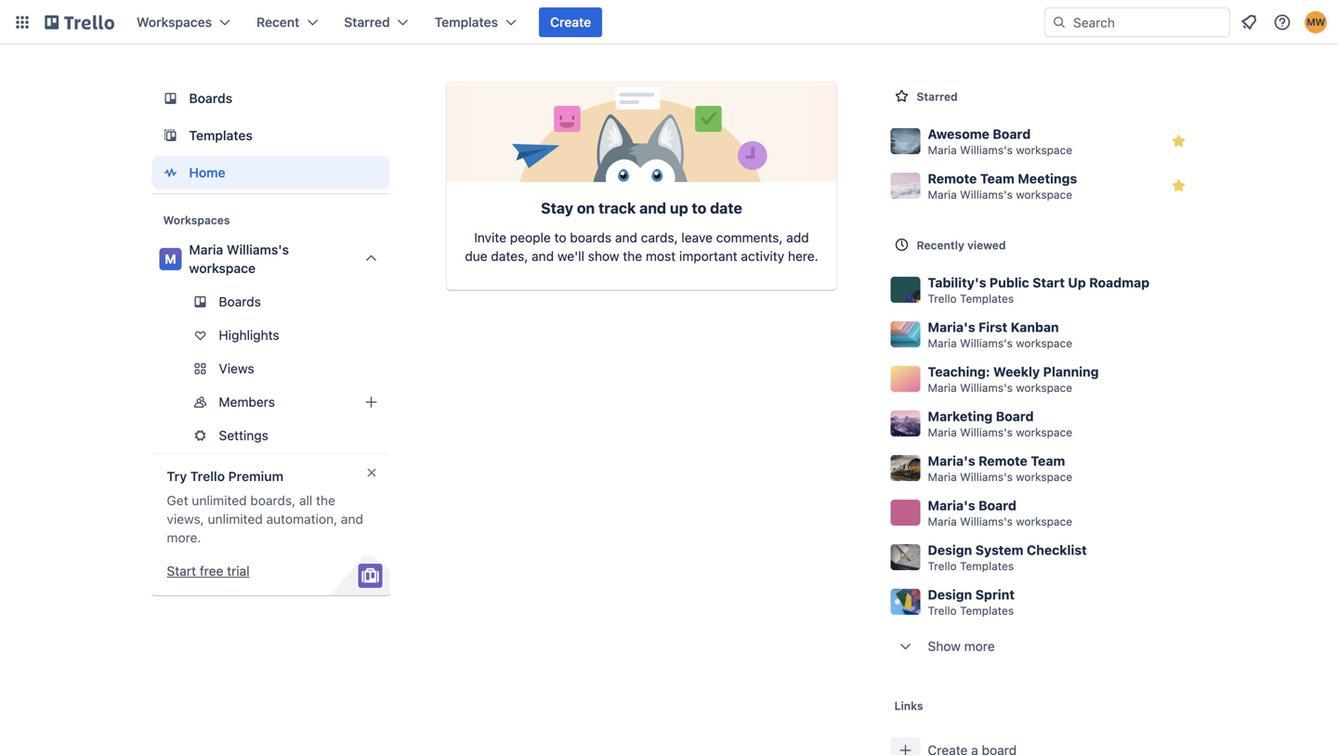 Task type: describe. For each thing, give the bounding box(es) containing it.
trello inside tability's public start up roadmap trello templates
[[928, 292, 957, 305]]

settings
[[219, 428, 268, 443]]

trial
[[227, 564, 250, 579]]

kanban
[[1011, 320, 1059, 335]]

automation,
[[266, 512, 337, 527]]

show
[[928, 639, 961, 654]]

click to unstar awesome board. it will be removed from your starred list. image
[[1170, 132, 1188, 151]]

recently viewed
[[917, 239, 1006, 252]]

public
[[990, 275, 1029, 290]]

checklist
[[1027, 543, 1087, 558]]

maria inside maria williams's workspace
[[189, 242, 223, 257]]

awesome
[[928, 126, 990, 142]]

premium
[[228, 469, 284, 484]]

important
[[679, 249, 738, 264]]

williams's inside teaching: weekly planning maria williams's workspace
[[960, 382, 1013, 395]]

board for awesome board
[[993, 126, 1031, 142]]

workspace inside maria's board maria williams's workspace
[[1016, 515, 1073, 528]]

up
[[1068, 275, 1086, 290]]

and left up
[[640, 199, 666, 217]]

workspace inside 'marketing board maria williams's workspace'
[[1016, 426, 1073, 439]]

board for marketing board
[[996, 409, 1034, 424]]

maria inside remote team meetings maria williams's workspace
[[928, 188, 957, 201]]

Search field
[[1067, 8, 1230, 36]]

meetings
[[1018, 171, 1077, 186]]

workspace inside teaching: weekly planning maria williams's workspace
[[1016, 382, 1073, 395]]

free
[[200, 564, 223, 579]]

tability's
[[928, 275, 986, 290]]

workspace inside the "maria's first kanban maria williams's workspace"
[[1016, 337, 1073, 350]]

show
[[588, 249, 619, 264]]

trello inside design system checklist trello templates
[[928, 560, 957, 573]]

design system checklist trello templates
[[928, 543, 1087, 573]]

track
[[599, 199, 636, 217]]

add image
[[360, 391, 382, 414]]

try trello premium get unlimited boards, all the views, unlimited automation, and more.
[[167, 469, 363, 546]]

and up the show
[[615, 230, 637, 245]]

viewed
[[968, 239, 1006, 252]]

highlights link
[[152, 321, 390, 350]]

recent
[[257, 14, 300, 30]]

views link
[[152, 354, 390, 384]]

invite
[[474, 230, 507, 245]]

0 vertical spatial to
[[692, 199, 707, 217]]

the inside try trello premium get unlimited boards, all the views, unlimited automation, and more.
[[316, 493, 335, 508]]

1 vertical spatial workspaces
[[163, 214, 230, 227]]

maria's first kanban maria williams's workspace
[[928, 320, 1073, 350]]

up
[[670, 199, 688, 217]]

templates link
[[152, 119, 390, 152]]

marketing board maria williams's workspace
[[928, 409, 1073, 439]]

search image
[[1052, 15, 1067, 30]]

team inside the maria's remote team maria williams's workspace
[[1031, 454, 1065, 469]]

boards link for highlights
[[152, 287, 390, 317]]

trello inside the design sprint trello templates
[[928, 605, 957, 618]]

recently
[[917, 239, 965, 252]]

remote inside the maria's remote team maria williams's workspace
[[979, 454, 1028, 469]]

home link
[[152, 156, 390, 190]]

maria inside maria's board maria williams's workspace
[[928, 515, 957, 528]]

1 vertical spatial unlimited
[[208, 512, 263, 527]]

remote inside remote team meetings maria williams's workspace
[[928, 171, 977, 186]]

maria inside teaching: weekly planning maria williams's workspace
[[928, 382, 957, 395]]

boards
[[570, 230, 612, 245]]

all
[[299, 493, 313, 508]]

first
[[979, 320, 1008, 335]]

teaching:
[[928, 364, 990, 380]]

maria inside awesome board maria williams's workspace
[[928, 144, 957, 157]]

boards for highlights
[[219, 294, 261, 309]]

system
[[976, 543, 1024, 558]]

m
[[165, 251, 176, 267]]

most
[[646, 249, 676, 264]]

maria's for maria's remote team
[[928, 454, 975, 469]]

start free trial button
[[167, 562, 250, 581]]

remote team meetings maria williams's workspace
[[928, 171, 1077, 201]]

maria inside 'marketing board maria williams's workspace'
[[928, 426, 957, 439]]

workspaces button
[[125, 7, 242, 37]]

starred inside popup button
[[344, 14, 390, 30]]

more.
[[167, 530, 201, 546]]

design sprint trello templates
[[928, 587, 1015, 618]]

williams's inside maria williams's workspace
[[227, 242, 289, 257]]

workspace inside awesome board maria williams's workspace
[[1016, 144, 1073, 157]]

views,
[[167, 512, 204, 527]]

members link
[[152, 388, 390, 417]]

maria's for maria's first kanban
[[928, 320, 975, 335]]

williams's inside remote team meetings maria williams's workspace
[[960, 188, 1013, 201]]

stay
[[541, 199, 573, 217]]

board image
[[159, 87, 182, 110]]

and down people
[[532, 249, 554, 264]]

start free trial
[[167, 564, 250, 579]]

templates inside the design sprint trello templates
[[960, 605, 1014, 618]]

sprint
[[976, 587, 1015, 603]]

the inside invite people to boards and cards, leave comments, add due dates, and we'll show the most important activity here.
[[623, 249, 642, 264]]



Task type: vqa. For each thing, say whether or not it's contained in the screenshot.


Task type: locate. For each thing, give the bounding box(es) containing it.
williams's down "teaching:"
[[960, 382, 1013, 395]]

templates right starred popup button
[[435, 14, 498, 30]]

starred up awesome
[[917, 90, 958, 103]]

maria's down the maria's remote team maria williams's workspace
[[928, 498, 975, 513]]

trello inside try trello premium get unlimited boards, all the views, unlimited automation, and more.
[[190, 469, 225, 484]]

and right automation,
[[341, 512, 363, 527]]

start left free
[[167, 564, 196, 579]]

and
[[640, 199, 666, 217], [615, 230, 637, 245], [532, 249, 554, 264], [341, 512, 363, 527]]

highlights
[[219, 328, 279, 343]]

0 horizontal spatial the
[[316, 493, 335, 508]]

activity
[[741, 249, 785, 264]]

0 vertical spatial workspaces
[[137, 14, 212, 30]]

1 vertical spatial boards
[[219, 294, 261, 309]]

boards link
[[152, 82, 390, 115], [152, 287, 390, 317]]

1 horizontal spatial team
[[1031, 454, 1065, 469]]

date
[[710, 199, 742, 217]]

starred
[[344, 14, 390, 30], [917, 90, 958, 103]]

workspace down 'meetings'
[[1016, 188, 1073, 201]]

1 horizontal spatial starred
[[917, 90, 958, 103]]

open information menu image
[[1273, 13, 1292, 32]]

team down awesome board maria williams's workspace
[[980, 171, 1015, 186]]

0 horizontal spatial start
[[167, 564, 196, 579]]

1 vertical spatial starred
[[917, 90, 958, 103]]

maria williams's workspace
[[189, 242, 289, 276]]

0 vertical spatial boards link
[[152, 82, 390, 115]]

workspace inside remote team meetings maria williams's workspace
[[1016, 188, 1073, 201]]

awesome board maria williams's workspace
[[928, 126, 1073, 157]]

on
[[577, 199, 595, 217]]

williams's down home "link"
[[227, 242, 289, 257]]

maria's board maria williams's workspace
[[928, 498, 1073, 528]]

workspaces up board image
[[137, 14, 212, 30]]

add
[[786, 230, 809, 245]]

workspaces
[[137, 14, 212, 30], [163, 214, 230, 227]]

more
[[964, 639, 995, 654]]

1 maria's from the top
[[928, 320, 975, 335]]

williams's down first
[[960, 337, 1013, 350]]

home
[[189, 165, 225, 180]]

0 vertical spatial maria's
[[928, 320, 975, 335]]

due
[[465, 249, 488, 264]]

0 vertical spatial unlimited
[[192, 493, 247, 508]]

3 maria's from the top
[[928, 498, 975, 513]]

remote
[[928, 171, 977, 186], [979, 454, 1028, 469]]

workspace inside the maria's remote team maria williams's workspace
[[1016, 471, 1073, 484]]

start left up
[[1033, 275, 1065, 290]]

to inside invite people to boards and cards, leave comments, add due dates, and we'll show the most important activity here.
[[554, 230, 567, 245]]

people
[[510, 230, 551, 245]]

maria inside the maria's remote team maria williams's workspace
[[928, 471, 957, 484]]

trello up the design sprint trello templates
[[928, 560, 957, 573]]

show more
[[928, 639, 995, 654]]

remote down awesome
[[928, 171, 977, 186]]

members
[[219, 395, 275, 410]]

templates inside dropdown button
[[435, 14, 498, 30]]

1 design from the top
[[928, 543, 972, 558]]

boards link up templates link
[[152, 82, 390, 115]]

2 boards link from the top
[[152, 287, 390, 317]]

workspace down the kanban
[[1016, 337, 1073, 350]]

trello
[[928, 292, 957, 305], [190, 469, 225, 484], [928, 560, 957, 573], [928, 605, 957, 618]]

starred right recent dropdown button
[[344, 14, 390, 30]]

0 vertical spatial the
[[623, 249, 642, 264]]

board up remote team meetings maria williams's workspace
[[993, 126, 1031, 142]]

templates down "system"
[[960, 560, 1014, 573]]

dates,
[[491, 249, 528, 264]]

weekly
[[993, 364, 1040, 380]]

0 vertical spatial board
[[993, 126, 1031, 142]]

workspaces up m
[[163, 214, 230, 227]]

2 design from the top
[[928, 587, 972, 603]]

maria's inside maria's board maria williams's workspace
[[928, 498, 975, 513]]

marketing
[[928, 409, 993, 424]]

1 vertical spatial team
[[1031, 454, 1065, 469]]

design left "system"
[[928, 543, 972, 558]]

settings link
[[152, 421, 390, 451]]

0 horizontal spatial remote
[[928, 171, 977, 186]]

click to unstar remote team meetings. it will be removed from your starred list. image
[[1170, 177, 1188, 195]]

boards right board image
[[189, 91, 232, 106]]

2 maria's from the top
[[928, 454, 975, 469]]

and inside try trello premium get unlimited boards, all the views, unlimited automation, and more.
[[341, 512, 363, 527]]

1 vertical spatial maria's
[[928, 454, 975, 469]]

home image
[[159, 162, 182, 184]]

boards link for templates
[[152, 82, 390, 115]]

to up we'll
[[554, 230, 567, 245]]

2 vertical spatial maria's
[[928, 498, 975, 513]]

try
[[167, 469, 187, 484]]

comments,
[[716, 230, 783, 245]]

williams's inside the "maria's first kanban maria williams's workspace"
[[960, 337, 1013, 350]]

template board image
[[159, 125, 182, 147]]

primary element
[[0, 0, 1338, 45]]

0 horizontal spatial starred
[[344, 14, 390, 30]]

back to home image
[[45, 7, 114, 37]]

boards link up highlights link
[[152, 287, 390, 317]]

williams's up "system"
[[960, 515, 1013, 528]]

design inside the design sprint trello templates
[[928, 587, 972, 603]]

templates inside design system checklist trello templates
[[960, 560, 1014, 573]]

links
[[895, 700, 923, 713]]

templates inside tability's public start up roadmap trello templates
[[960, 292, 1014, 305]]

team
[[980, 171, 1015, 186], [1031, 454, 1065, 469]]

recent button
[[245, 7, 329, 37]]

unlimited up views,
[[192, 493, 247, 508]]

0 notifications image
[[1238, 11, 1260, 33]]

1 horizontal spatial remote
[[979, 454, 1028, 469]]

team down 'marketing board maria williams's workspace'
[[1031, 454, 1065, 469]]

templates down sprint
[[960, 605, 1014, 618]]

2 vertical spatial board
[[979, 498, 1017, 513]]

cards,
[[641, 230, 678, 245]]

create
[[550, 14, 591, 30]]

leave
[[682, 230, 713, 245]]

maria
[[928, 144, 957, 157], [928, 188, 957, 201], [189, 242, 223, 257], [928, 337, 957, 350], [928, 382, 957, 395], [928, 426, 957, 439], [928, 471, 957, 484], [928, 515, 957, 528]]

workspace up the maria's remote team maria williams's workspace
[[1016, 426, 1073, 439]]

board inside maria's board maria williams's workspace
[[979, 498, 1017, 513]]

1 horizontal spatial the
[[623, 249, 642, 264]]

maria's for maria's board
[[928, 498, 975, 513]]

williams's up maria's board maria williams's workspace
[[960, 471, 1013, 484]]

maria's inside the "maria's first kanban maria williams's workspace"
[[928, 320, 975, 335]]

workspace right m
[[189, 261, 256, 276]]

design for design system checklist
[[928, 543, 972, 558]]

maria's
[[928, 320, 975, 335], [928, 454, 975, 469], [928, 498, 975, 513]]

workspace up maria's board maria williams's workspace
[[1016, 471, 1073, 484]]

0 vertical spatial starred
[[344, 14, 390, 30]]

templates
[[435, 14, 498, 30], [189, 128, 253, 143], [960, 292, 1014, 305], [960, 560, 1014, 573], [960, 605, 1014, 618]]

1 boards link from the top
[[152, 82, 390, 115]]

design left sprint
[[928, 587, 972, 603]]

board for maria's board
[[979, 498, 1017, 513]]

0 vertical spatial remote
[[928, 171, 977, 186]]

1 vertical spatial the
[[316, 493, 335, 508]]

0 horizontal spatial to
[[554, 230, 567, 245]]

maria's remote team maria williams's workspace
[[928, 454, 1073, 484]]

1 vertical spatial to
[[554, 230, 567, 245]]

workspaces inside popup button
[[137, 14, 212, 30]]

1 horizontal spatial start
[[1033, 275, 1065, 290]]

0 vertical spatial team
[[980, 171, 1015, 186]]

board down the maria's remote team maria williams's workspace
[[979, 498, 1017, 513]]

workspace down planning
[[1016, 382, 1073, 395]]

teaching: weekly planning maria williams's workspace
[[928, 364, 1099, 395]]

boards,
[[250, 493, 296, 508]]

show more button
[[883, 625, 1201, 669]]

williams's up viewed
[[960, 188, 1013, 201]]

starred button
[[333, 7, 420, 37]]

williams's inside maria's board maria williams's workspace
[[960, 515, 1013, 528]]

maria inside the "maria's first kanban maria williams's workspace"
[[928, 337, 957, 350]]

start inside tability's public start up roadmap trello templates
[[1033, 275, 1065, 290]]

the left most
[[623, 249, 642, 264]]

1 vertical spatial remote
[[979, 454, 1028, 469]]

maria's down marketing
[[928, 454, 975, 469]]

board
[[993, 126, 1031, 142], [996, 409, 1034, 424], [979, 498, 1017, 513]]

stay on track and up to date
[[541, 199, 742, 217]]

team inside remote team meetings maria williams's workspace
[[980, 171, 1015, 186]]

1 vertical spatial design
[[928, 587, 972, 603]]

start inside button
[[167, 564, 196, 579]]

remote down 'marketing board maria williams's workspace'
[[979, 454, 1028, 469]]

unlimited
[[192, 493, 247, 508], [208, 512, 263, 527]]

1 horizontal spatial to
[[692, 199, 707, 217]]

create button
[[539, 7, 602, 37]]

start
[[1033, 275, 1065, 290], [167, 564, 196, 579]]

0 vertical spatial start
[[1033, 275, 1065, 290]]

maria's inside the maria's remote team maria williams's workspace
[[928, 454, 975, 469]]

workspace up checklist
[[1016, 515, 1073, 528]]

boards up highlights
[[219, 294, 261, 309]]

board down teaching: weekly planning maria williams's workspace
[[996, 409, 1034, 424]]

templates down public
[[960, 292, 1014, 305]]

1 vertical spatial boards link
[[152, 287, 390, 317]]

design inside design system checklist trello templates
[[928, 543, 972, 558]]

williams's down awesome
[[960, 144, 1013, 157]]

invite people to boards and cards, leave comments, add due dates, and we'll show the most important activity here.
[[465, 230, 819, 264]]

workspace up 'meetings'
[[1016, 144, 1073, 157]]

trello up show
[[928, 605, 957, 618]]

design
[[928, 543, 972, 558], [928, 587, 972, 603]]

board inside 'marketing board maria williams's workspace'
[[996, 409, 1034, 424]]

design for design sprint
[[928, 587, 972, 603]]

0 vertical spatial design
[[928, 543, 972, 558]]

workspace inside maria williams's workspace
[[189, 261, 256, 276]]

1 vertical spatial board
[[996, 409, 1034, 424]]

the right all
[[316, 493, 335, 508]]

to right up
[[692, 199, 707, 217]]

here.
[[788, 249, 819, 264]]

we'll
[[558, 249, 585, 264]]

board inside awesome board maria williams's workspace
[[993, 126, 1031, 142]]

get
[[167, 493, 188, 508]]

tability's public start up roadmap trello templates
[[928, 275, 1150, 305]]

unlimited down boards,
[[208, 512, 263, 527]]

1 vertical spatial start
[[167, 564, 196, 579]]

0 vertical spatial boards
[[189, 91, 232, 106]]

boards for templates
[[189, 91, 232, 106]]

maria's left first
[[928, 320, 975, 335]]

views
[[219, 361, 254, 376]]

0 horizontal spatial team
[[980, 171, 1015, 186]]

williams's inside the maria's remote team maria williams's workspace
[[960, 471, 1013, 484]]

workspace
[[1016, 144, 1073, 157], [1016, 188, 1073, 201], [189, 261, 256, 276], [1016, 337, 1073, 350], [1016, 382, 1073, 395], [1016, 426, 1073, 439], [1016, 471, 1073, 484], [1016, 515, 1073, 528]]

boards
[[189, 91, 232, 106], [219, 294, 261, 309]]

templates up home
[[189, 128, 253, 143]]

maria williams (mariawilliams94) image
[[1305, 11, 1327, 33]]

trello right try
[[190, 469, 225, 484]]

williams's inside awesome board maria williams's workspace
[[960, 144, 1013, 157]]

planning
[[1043, 364, 1099, 380]]

roadmap
[[1089, 275, 1150, 290]]

williams's down marketing
[[960, 426, 1013, 439]]

the
[[623, 249, 642, 264], [316, 493, 335, 508]]

trello down tability's
[[928, 292, 957, 305]]

templates button
[[424, 7, 528, 37]]

williams's inside 'marketing board maria williams's workspace'
[[960, 426, 1013, 439]]



